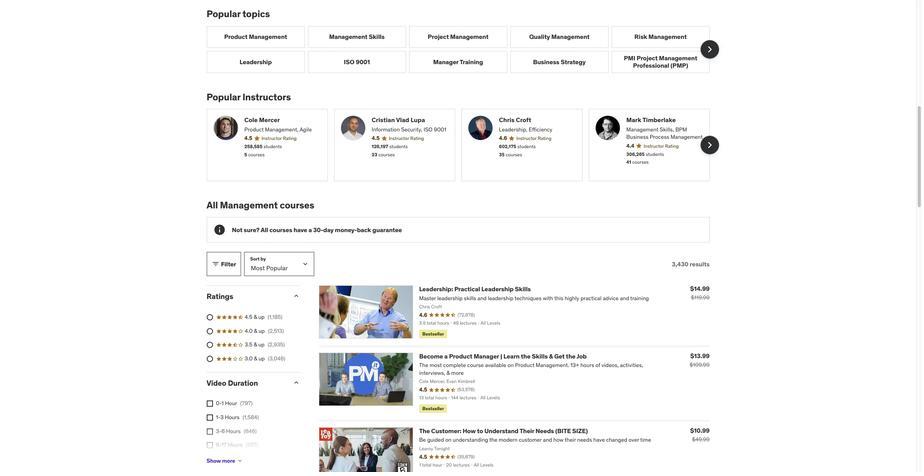 Task type: describe. For each thing, give the bounding box(es) containing it.
cristian vlad lupa information security, iso 9001
[[372, 116, 446, 133]]

pmi
[[624, 54, 635, 62]]

students for leadership,
[[517, 144, 536, 150]]

instructor for leadership,
[[516, 136, 537, 141]]

(646)
[[244, 428, 257, 435]]

next image for popular topics
[[703, 43, 716, 56]]

popular instructors
[[207, 91, 291, 103]]

cole
[[244, 116, 258, 124]]

timberlake
[[643, 116, 676, 124]]

courses for 5
[[248, 152, 265, 158]]

chris croft link
[[499, 116, 576, 124]]

management down mark
[[626, 126, 658, 133]]

1 vertical spatial skills
[[515, 286, 531, 293]]

carousel element for popular instructors
[[207, 109, 719, 181]]

training
[[460, 58, 483, 66]]

(1,584)
[[243, 414, 259, 421]]

how
[[463, 428, 476, 435]]

management up iso 9001
[[329, 33, 367, 41]]

quality management
[[529, 33, 590, 41]]

duration
[[228, 379, 258, 388]]

1 horizontal spatial all
[[261, 226, 268, 234]]

& for 4.5 & up (1,185)
[[254, 314, 257, 321]]

1 vertical spatial leadership
[[481, 286, 514, 293]]

video duration
[[207, 379, 258, 388]]

4.0
[[245, 328, 253, 335]]

0 vertical spatial iso
[[344, 58, 355, 66]]

courses up 'have'
[[280, 199, 314, 211]]

(797)
[[240, 400, 253, 407]]

& for 3.0 & up (3,046)
[[254, 356, 257, 363]]

6-17 hours (337)
[[216, 442, 258, 449]]

306,265
[[626, 151, 645, 157]]

4.0 & up (2,513)
[[245, 328, 284, 335]]

4.5 for cristian vlad lupa
[[372, 135, 380, 142]]

(2,513)
[[268, 328, 284, 335]]

show more button
[[207, 454, 243, 469]]

(pmp)
[[671, 62, 688, 69]]

results
[[690, 260, 710, 268]]

strategy
[[561, 58, 586, 66]]

3.5
[[245, 342, 252, 349]]

hours for 6-17 hours
[[228, 442, 242, 449]]

4.5 & up (1,185)
[[245, 314, 282, 321]]

iso 9001 link
[[308, 51, 406, 73]]

1-3 hours (1,584)
[[216, 414, 259, 421]]

17
[[221, 442, 227, 449]]

& left get on the bottom right
[[549, 353, 553, 361]]

258,585
[[244, 144, 262, 150]]

vlad
[[396, 116, 409, 124]]

rating for mercer
[[283, 136, 297, 141]]

35
[[499, 152, 505, 158]]

$13.99 $109.99
[[690, 352, 710, 369]]

the
[[419, 428, 430, 435]]

lupa
[[411, 116, 425, 124]]

hours for 3-6 hours
[[226, 428, 241, 435]]

popular for popular topics
[[207, 8, 241, 20]]

show more
[[207, 458, 235, 465]]

management down bpm
[[671, 134, 703, 141]]

3,430
[[672, 260, 688, 268]]

students for product
[[264, 144, 282, 150]]

video duration button
[[207, 379, 286, 388]]

6-
[[216, 442, 221, 449]]

2 the from the left
[[566, 353, 576, 361]]

get
[[554, 353, 565, 361]]

mark timberlake link
[[626, 116, 703, 124]]

management up the training
[[450, 33, 488, 41]]

manager training
[[433, 58, 483, 66]]

$14.99
[[690, 285, 710, 293]]

chris
[[499, 116, 515, 124]]

(2,935)
[[268, 342, 285, 349]]

instructors
[[242, 91, 291, 103]]

0-
[[216, 400, 222, 407]]

have
[[294, 226, 307, 234]]

$13.99
[[690, 352, 710, 360]]

show
[[207, 458, 221, 465]]

manager training link
[[409, 51, 507, 73]]

17+
[[216, 456, 224, 463]]

small image for ratings
[[292, 293, 300, 300]]

3-
[[216, 428, 221, 435]]

& for 4.0 & up (2,513)
[[254, 328, 257, 335]]

(bite
[[555, 428, 571, 435]]

management down topics
[[249, 33, 287, 41]]

mercer
[[259, 116, 280, 124]]

product for become a product manager | learn the skills & get the job
[[449, 353, 472, 361]]

small image
[[212, 261, 219, 268]]

next image for popular instructors
[[703, 139, 716, 151]]

manager inside manager training link
[[433, 58, 459, 66]]

back
[[357, 226, 371, 234]]

0-1 hour (797)
[[216, 400, 253, 407]]

risk management
[[634, 33, 687, 41]]

information
[[372, 126, 400, 133]]

video
[[207, 379, 226, 388]]

leadership inside the leadership 'link'
[[240, 58, 272, 66]]

business inside mark timberlake management skills, bpm business process management
[[626, 134, 648, 141]]

topics
[[242, 8, 270, 20]]

$10.99 $49.99
[[690, 427, 710, 444]]

3,430 results status
[[672, 260, 710, 268]]

leadership link
[[207, 51, 305, 73]]

$119.99
[[691, 295, 710, 302]]

courses for all
[[269, 226, 292, 234]]

mark
[[626, 116, 641, 124]]

0 vertical spatial 9001
[[356, 58, 370, 66]]

customer:
[[431, 428, 461, 435]]

management skills
[[329, 33, 385, 41]]

product inside "product management" link
[[224, 33, 248, 41]]

rating for timberlake
[[665, 143, 679, 149]]

& for 3.5 & up (2,935)
[[254, 342, 257, 349]]

instructor rating for leadership,
[[516, 136, 551, 141]]

$109.99
[[690, 362, 710, 369]]

skills,
[[660, 126, 674, 133]]

students for management
[[646, 151, 664, 157]]

management up pmi project management professional (pmp)
[[648, 33, 687, 41]]

more
[[222, 458, 235, 465]]

security,
[[401, 126, 422, 133]]

needs
[[536, 428, 554, 435]]

carousel element for popular topics
[[207, 26, 719, 73]]

rating for croft
[[538, 136, 551, 141]]

3.0
[[245, 356, 253, 363]]

management up strategy
[[551, 33, 590, 41]]

258,585 students 5 courses
[[244, 144, 282, 158]]

rating for vlad
[[410, 136, 424, 141]]

(1,185)
[[268, 314, 282, 321]]

$10.99
[[690, 427, 710, 435]]



Task type: locate. For each thing, give the bounding box(es) containing it.
1 popular from the top
[[207, 8, 241, 20]]

courses inside 126,197 students 23 courses
[[378, 152, 395, 158]]

1 vertical spatial 9001
[[434, 126, 446, 133]]

hours for 1-3 hours
[[225, 414, 239, 421]]

students inside 258,585 students 5 courses
[[264, 144, 282, 150]]

1 vertical spatial xsmall image
[[207, 443, 213, 449]]

leadership: practical leadership skills
[[419, 286, 531, 293]]

ratings button
[[207, 292, 286, 302]]

risk
[[634, 33, 647, 41]]

carousel element containing product management
[[207, 26, 719, 73]]

23
[[372, 152, 377, 158]]

0 horizontal spatial project
[[428, 33, 449, 41]]

cole mercer link
[[244, 116, 321, 124]]

next image
[[703, 43, 716, 56], [703, 139, 716, 151]]

3
[[220, 414, 224, 421]]

hours
[[225, 414, 239, 421], [226, 428, 241, 435], [228, 442, 242, 449], [226, 456, 240, 463]]

courses for 41
[[632, 159, 649, 165]]

0 vertical spatial small image
[[292, 293, 300, 300]]

1 horizontal spatial the
[[566, 353, 576, 361]]

|
[[500, 353, 502, 361]]

students inside the 306,265 students 41 courses
[[646, 151, 664, 157]]

xsmall image for 3-
[[207, 429, 213, 435]]

product management
[[224, 33, 287, 41]]

students right 602,175
[[517, 144, 536, 150]]

leadership:
[[419, 286, 453, 293]]

rating down security,
[[410, 136, 424, 141]]

agile
[[300, 126, 312, 133]]

rating down process at the top right of page
[[665, 143, 679, 149]]

3.0 & up (3,046)
[[245, 356, 285, 363]]

126,197 students 23 courses
[[372, 144, 408, 158]]

306,265 students 41 courses
[[626, 151, 664, 165]]

small image
[[292, 293, 300, 300], [292, 379, 300, 387]]

courses down the 306,265
[[632, 159, 649, 165]]

up for 4.0 & up
[[259, 328, 265, 335]]

0 vertical spatial skills
[[369, 33, 385, 41]]

become
[[419, 353, 443, 361]]

money-
[[335, 226, 357, 234]]

product down popular topics
[[224, 33, 248, 41]]

instructor rating down process at the top right of page
[[644, 143, 679, 149]]

product right become on the bottom left
[[449, 353, 472, 361]]

4.6
[[499, 135, 507, 142]]

become a product manager | learn the skills & get the job link
[[419, 353, 587, 361]]

1 xsmall image from the top
[[207, 429, 213, 435]]

xsmall image for 6-
[[207, 443, 213, 449]]

risk management link
[[612, 26, 710, 48]]

xsmall image right more
[[237, 458, 243, 465]]

0 vertical spatial product
[[224, 33, 248, 41]]

0 horizontal spatial 9001
[[356, 58, 370, 66]]

croft
[[516, 116, 531, 124]]

job
[[577, 353, 587, 361]]

(3,046)
[[268, 356, 285, 363]]

instructor down chris croft leadership, efficiency
[[516, 136, 537, 141]]

project up manager training
[[428, 33, 449, 41]]

1 horizontal spatial business
[[626, 134, 648, 141]]

1 horizontal spatial project
[[637, 54, 658, 62]]

next image inside popular instructors element
[[703, 139, 716, 151]]

instructor rating down management,
[[262, 136, 297, 141]]

rating
[[283, 136, 297, 141], [410, 136, 424, 141], [538, 136, 551, 141], [665, 143, 679, 149]]

17+ hours
[[216, 456, 240, 463]]

1 vertical spatial all
[[261, 226, 268, 234]]

xsmall image left 3-
[[207, 429, 213, 435]]

4.4
[[626, 142, 634, 149]]

popular for popular instructors
[[207, 91, 241, 103]]

1 vertical spatial carousel element
[[207, 109, 719, 181]]

students down process at the top right of page
[[646, 151, 664, 157]]

1 vertical spatial iso
[[424, 126, 433, 133]]

up for 3.0 & up
[[259, 356, 265, 363]]

become a product manager | learn the skills & get the job
[[419, 353, 587, 361]]

filter button
[[207, 253, 241, 277]]

management
[[249, 33, 287, 41], [329, 33, 367, 41], [450, 33, 488, 41], [551, 33, 590, 41], [648, 33, 687, 41], [659, 54, 697, 62], [626, 126, 658, 133], [671, 134, 703, 141], [220, 199, 278, 211]]

students down management,
[[264, 144, 282, 150]]

instructor rating for lupa
[[389, 136, 424, 141]]

courses down the 258,585 on the left top
[[248, 152, 265, 158]]

hours right 6
[[226, 428, 241, 435]]

0 vertical spatial popular
[[207, 8, 241, 20]]

0 vertical spatial xsmall image
[[207, 401, 213, 407]]

1 next image from the top
[[703, 43, 716, 56]]

up for 3.5 & up
[[258, 342, 265, 349]]

xsmall image left 0-
[[207, 401, 213, 407]]

(337)
[[246, 442, 258, 449]]

rating down management,
[[283, 136, 297, 141]]

up left (1,185)
[[258, 314, 265, 321]]

1 horizontal spatial 9001
[[434, 126, 446, 133]]

0 horizontal spatial a
[[309, 226, 312, 234]]

1 horizontal spatial iso
[[424, 126, 433, 133]]

0 vertical spatial carousel element
[[207, 26, 719, 73]]

business down quality
[[533, 58, 559, 66]]

xsmall image left "1-"
[[207, 415, 213, 421]]

iso inside cristian vlad lupa information security, iso 9001
[[424, 126, 433, 133]]

management down risk management link
[[659, 54, 697, 62]]

business up 4.4 at top right
[[626, 134, 648, 141]]

0 vertical spatial leadership
[[240, 58, 272, 66]]

instructor for lupa
[[389, 136, 409, 141]]

popular topics
[[207, 8, 270, 20]]

courses down the 126,197 in the left of the page
[[378, 152, 395, 158]]

the
[[521, 353, 531, 361], [566, 353, 576, 361]]

efficiency
[[529, 126, 552, 133]]

courses inside the 306,265 students 41 courses
[[632, 159, 649, 165]]

& right the 3.5
[[254, 342, 257, 349]]

0 horizontal spatial manager
[[433, 58, 459, 66]]

not sure? all courses have a 30-day money-back guarantee
[[232, 226, 402, 234]]

practical
[[454, 286, 480, 293]]

xsmall image left 6- on the left of the page
[[207, 443, 213, 449]]

popular instructors element
[[207, 91, 719, 181]]

2 horizontal spatial skills
[[532, 353, 548, 361]]

rating down efficiency
[[538, 136, 551, 141]]

their
[[520, 428, 534, 435]]

1 vertical spatial project
[[637, 54, 658, 62]]

602,175 students 35 courses
[[499, 144, 536, 158]]

1 horizontal spatial leadership
[[481, 286, 514, 293]]

0 vertical spatial business
[[533, 58, 559, 66]]

mark timberlake management skills, bpm business process management
[[626, 116, 703, 141]]

size)
[[572, 428, 588, 435]]

602,175
[[499, 144, 516, 150]]

instructor rating down efficiency
[[516, 136, 551, 141]]

hours right 17+
[[226, 456, 240, 463]]

product management link
[[207, 26, 305, 48]]

1 vertical spatial next image
[[703, 139, 716, 151]]

xsmall image for 1-
[[207, 415, 213, 421]]

instructor rating for product
[[262, 136, 297, 141]]

project right pmi
[[637, 54, 658, 62]]

2 vertical spatial product
[[449, 353, 472, 361]]

1 horizontal spatial skills
[[515, 286, 531, 293]]

manager left |
[[474, 353, 499, 361]]

iso down lupa
[[424, 126, 433, 133]]

1 horizontal spatial manager
[[474, 353, 499, 361]]

1 vertical spatial a
[[444, 353, 448, 361]]

0 vertical spatial next image
[[703, 43, 716, 56]]

iso 9001
[[344, 58, 370, 66]]

hours right 17
[[228, 442, 242, 449]]

the right "learn"
[[521, 353, 531, 361]]

2 small image from the top
[[292, 379, 300, 387]]

students inside 602,175 students 35 courses
[[517, 144, 536, 150]]

courses down 602,175
[[506, 152, 522, 158]]

iso
[[344, 58, 355, 66], [424, 126, 433, 133]]

1 horizontal spatial a
[[444, 353, 448, 361]]

pmi project management professional (pmp)
[[624, 54, 697, 69]]

business strategy link
[[510, 51, 608, 73]]

management inside pmi project management professional (pmp)
[[659, 54, 697, 62]]

xsmall image
[[207, 401, 213, 407], [207, 415, 213, 421], [237, 458, 243, 465]]

product down cole
[[244, 126, 264, 133]]

xsmall image for 0-
[[207, 401, 213, 407]]

management,
[[265, 126, 298, 133]]

leadership,
[[499, 126, 527, 133]]

guarantee
[[372, 226, 402, 234]]

2 xsmall image from the top
[[207, 443, 213, 449]]

4.5 up the 126,197 in the left of the page
[[372, 135, 380, 142]]

courses for 35
[[506, 152, 522, 158]]

instructor down process at the top right of page
[[644, 143, 664, 149]]

up right the 3.5
[[258, 342, 265, 349]]

2 carousel element from the top
[[207, 109, 719, 181]]

cristian
[[372, 116, 395, 124]]

1-
[[216, 414, 220, 421]]

0 vertical spatial manager
[[433, 58, 459, 66]]

a left 30- at the left
[[309, 226, 312, 234]]

iso down the management skills link
[[344, 58, 355, 66]]

students inside 126,197 students 23 courses
[[389, 144, 408, 150]]

product inside cole mercer product management, agile
[[244, 126, 264, 133]]

students right the 126,197 in the left of the page
[[389, 144, 408, 150]]

hours right 3
[[225, 414, 239, 421]]

project inside pmi project management professional (pmp)
[[637, 54, 658, 62]]

instructor for product
[[262, 136, 282, 141]]

0 vertical spatial project
[[428, 33, 449, 41]]

0 horizontal spatial business
[[533, 58, 559, 66]]

1 carousel element from the top
[[207, 26, 719, 73]]

students
[[264, 144, 282, 150], [389, 144, 408, 150], [517, 144, 536, 150], [646, 151, 664, 157]]

the left job
[[566, 353, 576, 361]]

& up 4.0 & up (2,513)
[[254, 314, 257, 321]]

& right 4.0
[[254, 328, 257, 335]]

up for 4.5 & up
[[258, 314, 265, 321]]

1 vertical spatial product
[[244, 126, 264, 133]]

business
[[533, 58, 559, 66], [626, 134, 648, 141]]

1 vertical spatial business
[[626, 134, 648, 141]]

1 vertical spatial popular
[[207, 91, 241, 103]]

0 horizontal spatial iso
[[344, 58, 355, 66]]

skills
[[369, 33, 385, 41], [515, 286, 531, 293], [532, 353, 548, 361]]

xsmall image inside show more button
[[237, 458, 243, 465]]

9001
[[356, 58, 370, 66], [434, 126, 446, 133]]

up right 4.0
[[259, 328, 265, 335]]

2 next image from the top
[[703, 139, 716, 151]]

management up sure? on the left of the page
[[220, 199, 278, 211]]

the customer: how to understand their needs (bite size) link
[[419, 428, 588, 435]]

professional
[[633, 62, 669, 69]]

1 vertical spatial small image
[[292, 379, 300, 387]]

4.5 for cole mercer
[[244, 135, 252, 142]]

courses left 'have'
[[269, 226, 292, 234]]

project
[[428, 33, 449, 41], [637, 54, 658, 62]]

1 vertical spatial manager
[[474, 353, 499, 361]]

2 vertical spatial skills
[[532, 353, 548, 361]]

leadership down "product management" link
[[240, 58, 272, 66]]

a right become on the bottom left
[[444, 353, 448, 361]]

to
[[477, 428, 483, 435]]

carousel element containing cole mercer
[[207, 109, 719, 181]]

product
[[224, 33, 248, 41], [244, 126, 264, 133], [449, 353, 472, 361]]

instructor rating for management
[[644, 143, 679, 149]]

leadership: practical leadership skills link
[[419, 286, 531, 293]]

4.5 up 4.0
[[245, 314, 252, 321]]

product for cole mercer product management, agile
[[244, 126, 264, 133]]

instructor down management,
[[262, 136, 282, 141]]

quality management link
[[510, 26, 608, 48]]

& right 3.0
[[254, 356, 257, 363]]

small image for video duration
[[292, 379, 300, 387]]

3,430 results
[[672, 260, 710, 268]]

0 horizontal spatial leadership
[[240, 58, 272, 66]]

ratings
[[207, 292, 233, 302]]

instructor for management
[[644, 143, 664, 149]]

instructor up 126,197 students 23 courses at the left top of page
[[389, 136, 409, 141]]

courses inside 258,585 students 5 courses
[[248, 152, 265, 158]]

9001 inside cristian vlad lupa information security, iso 9001
[[434, 126, 446, 133]]

carousel element
[[207, 26, 719, 73], [207, 109, 719, 181]]

0 horizontal spatial skills
[[369, 33, 385, 41]]

courses inside 602,175 students 35 courses
[[506, 152, 522, 158]]

students for lupa
[[389, 144, 408, 150]]

5
[[244, 152, 247, 158]]

1 the from the left
[[521, 353, 531, 361]]

up
[[258, 314, 265, 321], [259, 328, 265, 335], [258, 342, 265, 349], [259, 356, 265, 363]]

9001 right security,
[[434, 126, 446, 133]]

leadership right practical
[[481, 286, 514, 293]]

courses for 23
[[378, 152, 395, 158]]

xsmall image
[[207, 429, 213, 435], [207, 443, 213, 449]]

sure?
[[244, 226, 259, 234]]

management skills link
[[308, 26, 406, 48]]

0 horizontal spatial the
[[521, 353, 531, 361]]

4.5 up the 258,585 on the left top
[[244, 135, 252, 142]]

popular
[[207, 8, 241, 20], [207, 91, 241, 103]]

business inside business strategy link
[[533, 58, 559, 66]]

9001 down the management skills link
[[356, 58, 370, 66]]

0 vertical spatial xsmall image
[[207, 429, 213, 435]]

manager left the training
[[433, 58, 459, 66]]

1 small image from the top
[[292, 293, 300, 300]]

1 vertical spatial xsmall image
[[207, 415, 213, 421]]

2 vertical spatial xsmall image
[[237, 458, 243, 465]]

0 horizontal spatial all
[[207, 199, 218, 211]]

instructor rating down security,
[[389, 136, 424, 141]]

up right 3.0
[[259, 356, 265, 363]]

0 vertical spatial a
[[309, 226, 312, 234]]

0 vertical spatial all
[[207, 199, 218, 211]]

2 popular from the top
[[207, 91, 241, 103]]



Task type: vqa. For each thing, say whether or not it's contained in the screenshot.


